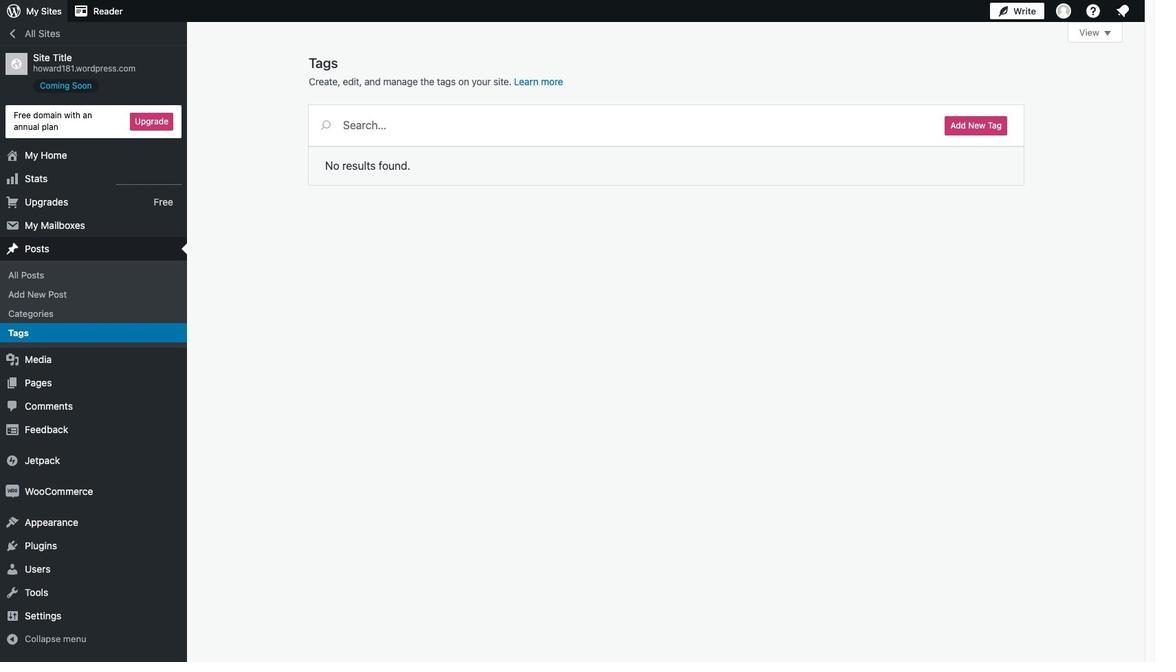 Task type: describe. For each thing, give the bounding box(es) containing it.
manage your notifications image
[[1115, 3, 1132, 19]]

highest hourly views 0 image
[[116, 176, 182, 185]]

closed image
[[1105, 31, 1112, 36]]



Task type: locate. For each thing, give the bounding box(es) containing it.
None search field
[[309, 105, 929, 145]]

Search search field
[[343, 105, 929, 145]]

my profile image
[[1057, 3, 1072, 19]]

2 img image from the top
[[6, 485, 19, 499]]

1 vertical spatial img image
[[6, 485, 19, 499]]

1 img image from the top
[[6, 454, 19, 468]]

help image
[[1086, 3, 1102, 19]]

img image
[[6, 454, 19, 468], [6, 485, 19, 499]]

0 vertical spatial img image
[[6, 454, 19, 468]]

open search image
[[309, 117, 343, 133]]

main content
[[309, 22, 1123, 185]]



Task type: vqa. For each thing, say whether or not it's contained in the screenshot.
first plugin icon from right
no



